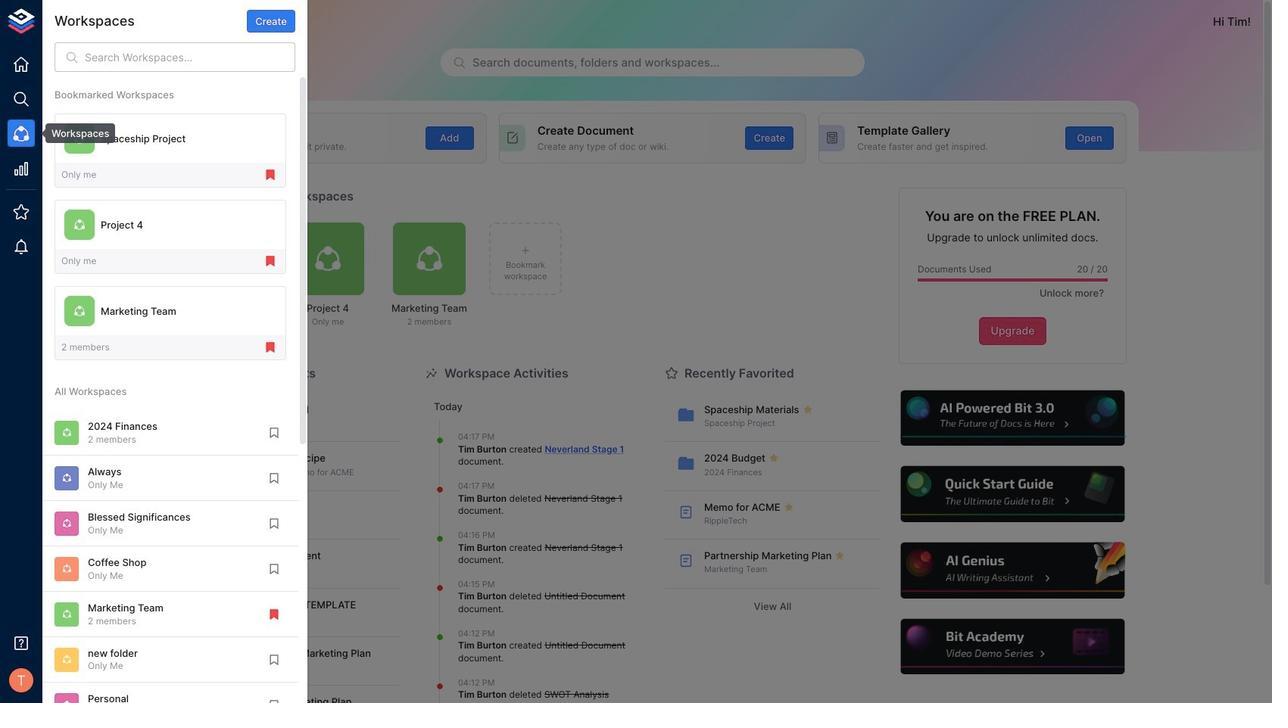 Task type: describe. For each thing, give the bounding box(es) containing it.
1 help image from the top
[[899, 388, 1127, 448]]

4 bookmark image from the top
[[267, 563, 281, 576]]

3 help image from the top
[[899, 541, 1127, 601]]

2 bookmark image from the top
[[267, 472, 281, 485]]

5 bookmark image from the top
[[267, 699, 281, 704]]

2 help image from the top
[[899, 465, 1127, 525]]



Task type: locate. For each thing, give the bounding box(es) containing it.
remove bookmark image
[[264, 168, 277, 182], [264, 341, 277, 355], [267, 608, 281, 622]]

tooltip
[[35, 123, 115, 143]]

bookmark image
[[267, 426, 281, 440], [267, 472, 281, 485], [267, 517, 281, 531], [267, 563, 281, 576], [267, 699, 281, 704]]

bookmark image
[[267, 653, 281, 667]]

1 bookmark image from the top
[[267, 426, 281, 440]]

3 bookmark image from the top
[[267, 517, 281, 531]]

4 help image from the top
[[899, 617, 1127, 677]]

help image
[[899, 388, 1127, 448], [899, 465, 1127, 525], [899, 541, 1127, 601], [899, 617, 1127, 677]]

Search Workspaces... text field
[[85, 42, 295, 72]]

0 vertical spatial remove bookmark image
[[264, 168, 277, 182]]

1 vertical spatial remove bookmark image
[[264, 341, 277, 355]]

2 vertical spatial remove bookmark image
[[267, 608, 281, 622]]

remove bookmark image
[[264, 255, 277, 268]]



Task type: vqa. For each thing, say whether or not it's contained in the screenshot.
2nd help image from the bottom of the page
yes



